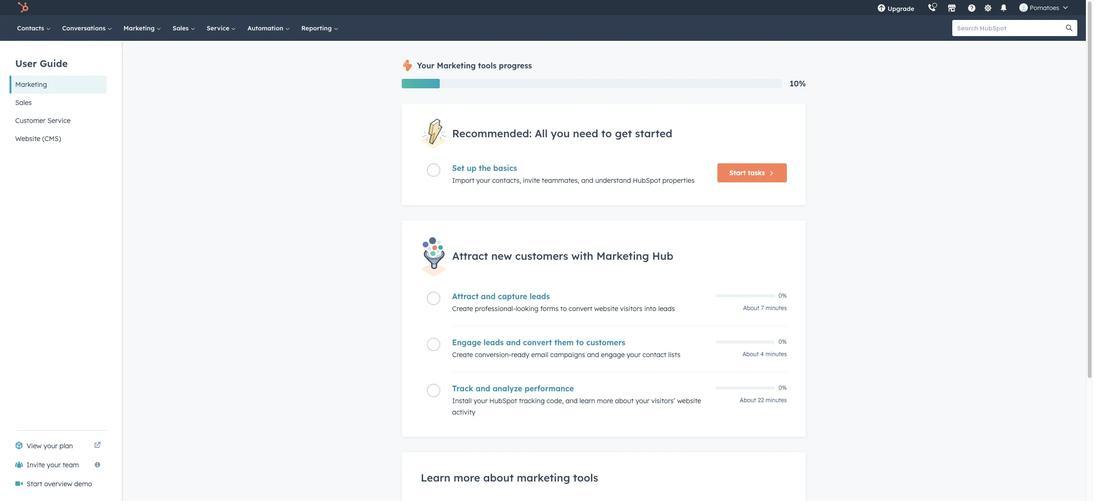 Task type: locate. For each thing, give the bounding box(es) containing it.
leads right into
[[658, 305, 675, 314]]

1 vertical spatial website
[[677, 397, 701, 406]]

1 horizontal spatial start
[[729, 169, 746, 177]]

your right engage
[[627, 351, 641, 360]]

settings link
[[982, 3, 994, 13]]

marketing button
[[10, 76, 106, 94]]

notifications button
[[996, 0, 1012, 15]]

0 vertical spatial hubspot
[[633, 176, 661, 185]]

marketing
[[517, 472, 570, 485]]

2 horizontal spatial leads
[[658, 305, 675, 314]]

your left plan
[[44, 442, 58, 451]]

about left '22'
[[740, 397, 756, 404]]

hubspot left properties
[[633, 176, 661, 185]]

2 link opens in a new window image from the top
[[94, 443, 101, 450]]

3 minutes from the top
[[766, 397, 787, 404]]

your right install
[[474, 397, 488, 406]]

to inside the engage leads and convert them to customers create conversion-ready email campaigns and engage your contact lists
[[576, 338, 584, 348]]

0 horizontal spatial sales
[[15, 98, 32, 107]]

1 horizontal spatial customers
[[586, 338, 625, 348]]

track and analyze performance install your hubspot tracking code, and learn more about your visitors' website activity
[[452, 384, 701, 417]]

tracking
[[519, 397, 545, 406]]

0 horizontal spatial convert
[[523, 338, 552, 348]]

1 vertical spatial start
[[27, 480, 42, 489]]

campaigns
[[550, 351, 585, 360]]

hubspot
[[633, 176, 661, 185], [489, 397, 517, 406]]

menu
[[870, 0, 1074, 15]]

0% up about 22 minutes
[[779, 385, 787, 392]]

minutes
[[766, 305, 787, 312], [766, 351, 787, 358], [766, 397, 787, 404]]

attract
[[452, 250, 488, 263], [452, 292, 479, 302]]

0 vertical spatial convert
[[569, 305, 592, 314]]

start
[[729, 169, 746, 177], [27, 480, 42, 489]]

0 vertical spatial about
[[615, 397, 634, 406]]

your marketing tools progress progress bar
[[402, 79, 440, 88]]

website
[[594, 305, 618, 314], [677, 397, 701, 406]]

customers inside the engage leads and convert them to customers create conversion-ready email campaigns and engage your contact lists
[[586, 338, 625, 348]]

1 vertical spatial minutes
[[766, 351, 787, 358]]

1 horizontal spatial convert
[[569, 305, 592, 314]]

0 vertical spatial leads
[[530, 292, 550, 302]]

conversations link
[[56, 15, 118, 41]]

2 minutes from the top
[[766, 351, 787, 358]]

contacts,
[[492, 176, 521, 185]]

1 horizontal spatial to
[[576, 338, 584, 348]]

7
[[761, 305, 764, 312]]

and
[[581, 176, 593, 185], [481, 292, 496, 302], [506, 338, 521, 348], [587, 351, 599, 360], [476, 384, 490, 394], [565, 397, 578, 406]]

teammates,
[[542, 176, 579, 185]]

1 vertical spatial create
[[452, 351, 473, 360]]

performance
[[525, 384, 574, 394]]

get
[[615, 127, 632, 140]]

hubspot inside set up the basics import your contacts, invite teammates, and understand hubspot properties
[[633, 176, 661, 185]]

1 vertical spatial about
[[483, 472, 514, 485]]

website left 'visitors'
[[594, 305, 618, 314]]

and up professional-
[[481, 292, 496, 302]]

start overview demo
[[27, 480, 92, 489]]

1 link opens in a new window image from the top
[[94, 441, 101, 452]]

0 vertical spatial sales
[[173, 24, 190, 32]]

0 vertical spatial website
[[594, 305, 618, 314]]

your
[[417, 61, 434, 70]]

start inside button
[[729, 169, 746, 177]]

notifications image
[[999, 4, 1008, 13]]

1 create from the top
[[452, 305, 473, 314]]

2 vertical spatial about
[[740, 397, 756, 404]]

upgrade
[[888, 5, 914, 12]]

1 vertical spatial more
[[454, 472, 480, 485]]

sales right marketing link
[[173, 24, 190, 32]]

0 vertical spatial create
[[452, 305, 473, 314]]

contacts
[[17, 24, 46, 32]]

tools right marketing
[[573, 472, 598, 485]]

1 horizontal spatial website
[[677, 397, 701, 406]]

create inside the engage leads and convert them to customers create conversion-ready email campaigns and engage your contact lists
[[452, 351, 473, 360]]

your
[[476, 176, 490, 185], [627, 351, 641, 360], [474, 397, 488, 406], [635, 397, 649, 406], [44, 442, 58, 451], [47, 461, 61, 470]]

link opens in a new window image
[[94, 441, 101, 452], [94, 443, 101, 450]]

0 horizontal spatial to
[[560, 305, 567, 314]]

looking
[[516, 305, 538, 314]]

track and analyze performance button
[[452, 384, 710, 394]]

minutes for engage leads and convert them to customers
[[766, 351, 787, 358]]

2 attract from the top
[[452, 292, 479, 302]]

convert down the attract and capture leads button at the bottom of the page
[[569, 305, 592, 314]]

conversations
[[62, 24, 107, 32]]

0 vertical spatial to
[[601, 127, 612, 140]]

minutes right the 4
[[766, 351, 787, 358]]

about left the 4
[[743, 351, 759, 358]]

them
[[554, 338, 574, 348]]

your inside the engage leads and convert them to customers create conversion-ready email campaigns and engage your contact lists
[[627, 351, 641, 360]]

convert
[[569, 305, 592, 314], [523, 338, 552, 348]]

marketing link
[[118, 15, 167, 41]]

upgrade image
[[877, 4, 886, 13]]

invite your team button
[[10, 456, 106, 475]]

marketing down the user
[[15, 80, 47, 89]]

0 horizontal spatial hubspot
[[489, 397, 517, 406]]

new
[[491, 250, 512, 263]]

basics
[[493, 164, 517, 173]]

1 vertical spatial hubspot
[[489, 397, 517, 406]]

1 attract from the top
[[452, 250, 488, 263]]

email
[[531, 351, 548, 360]]

1 horizontal spatial leads
[[530, 292, 550, 302]]

leads up conversion-
[[484, 338, 504, 348]]

2 0% from the top
[[779, 339, 787, 346]]

1 vertical spatial tools
[[573, 472, 598, 485]]

1 vertical spatial sales
[[15, 98, 32, 107]]

about inside the track and analyze performance install your hubspot tracking code, and learn more about your visitors' website activity
[[615, 397, 634, 406]]

service inside button
[[47, 116, 71, 125]]

engage leads and convert them to customers button
[[452, 338, 710, 348]]

customers right new
[[515, 250, 568, 263]]

marketing right the your
[[437, 61, 476, 70]]

1 vertical spatial service
[[47, 116, 71, 125]]

hubspot down analyze
[[489, 397, 517, 406]]

about right learn
[[615, 397, 634, 406]]

start left "tasks"
[[729, 169, 746, 177]]

attract for attract new customers with marketing hub
[[452, 250, 488, 263]]

marketing
[[124, 24, 156, 32], [437, 61, 476, 70], [15, 80, 47, 89], [596, 250, 649, 263]]

and inside the attract and capture leads create professional-looking forms to convert website visitors into leads
[[481, 292, 496, 302]]

customer
[[15, 116, 46, 125]]

customers up engage
[[586, 338, 625, 348]]

service right sales link
[[207, 24, 231, 32]]

0 vertical spatial attract
[[452, 250, 488, 263]]

about 7 minutes
[[743, 305, 787, 312]]

0 horizontal spatial about
[[483, 472, 514, 485]]

2 vertical spatial leads
[[484, 338, 504, 348]]

convert up email
[[523, 338, 552, 348]]

automation link
[[242, 15, 296, 41]]

and up ready
[[506, 338, 521, 348]]

ready
[[511, 351, 529, 360]]

service down sales button
[[47, 116, 71, 125]]

0 horizontal spatial leads
[[484, 338, 504, 348]]

your left team
[[47, 461, 61, 470]]

0 vertical spatial start
[[729, 169, 746, 177]]

about left marketing
[[483, 472, 514, 485]]

minutes right '22'
[[766, 397, 787, 404]]

attract for attract and capture leads create professional-looking forms to convert website visitors into leads
[[452, 292, 479, 302]]

1 minutes from the top
[[766, 305, 787, 312]]

sales
[[173, 24, 190, 32], [15, 98, 32, 107]]

1 0% from the top
[[779, 293, 787, 300]]

1 horizontal spatial about
[[615, 397, 634, 406]]

1 horizontal spatial hubspot
[[633, 176, 661, 185]]

leads
[[530, 292, 550, 302], [658, 305, 675, 314], [484, 338, 504, 348]]

1 vertical spatial convert
[[523, 338, 552, 348]]

0 vertical spatial service
[[207, 24, 231, 32]]

0 vertical spatial about
[[743, 305, 759, 312]]

create down engage
[[452, 351, 473, 360]]

menu item
[[921, 0, 923, 15]]

install
[[452, 397, 472, 406]]

your down the
[[476, 176, 490, 185]]

1 vertical spatial 0%
[[779, 339, 787, 346]]

customer service button
[[10, 112, 106, 130]]

invite your team
[[27, 461, 79, 470]]

about left 7
[[743, 305, 759, 312]]

started
[[635, 127, 672, 140]]

0 vertical spatial minutes
[[766, 305, 787, 312]]

0 vertical spatial tools
[[478, 61, 497, 70]]

leads up forms
[[530, 292, 550, 302]]

0 horizontal spatial service
[[47, 116, 71, 125]]

to left get
[[601, 127, 612, 140]]

understand
[[595, 176, 631, 185]]

website right visitors'
[[677, 397, 701, 406]]

about for track and analyze performance
[[740, 397, 756, 404]]

1 vertical spatial about
[[743, 351, 759, 358]]

2 create from the top
[[452, 351, 473, 360]]

to right them
[[576, 338, 584, 348]]

1 horizontal spatial service
[[207, 24, 231, 32]]

start down invite
[[27, 480, 42, 489]]

to
[[601, 127, 612, 140], [560, 305, 567, 314], [576, 338, 584, 348]]

reporting
[[301, 24, 334, 32]]

more
[[597, 397, 613, 406], [454, 472, 480, 485]]

tools
[[478, 61, 497, 70], [573, 472, 598, 485]]

0 horizontal spatial customers
[[515, 250, 568, 263]]

to right forms
[[560, 305, 567, 314]]

create
[[452, 305, 473, 314], [452, 351, 473, 360]]

0 vertical spatial 0%
[[779, 293, 787, 300]]

1 vertical spatial customers
[[586, 338, 625, 348]]

you
[[551, 127, 570, 140]]

minutes right 7
[[766, 305, 787, 312]]

service
[[207, 24, 231, 32], [47, 116, 71, 125]]

3 0% from the top
[[779, 385, 787, 392]]

tools left progress
[[478, 61, 497, 70]]

contact
[[642, 351, 666, 360]]

1 vertical spatial leads
[[658, 305, 675, 314]]

website inside the track and analyze performance install your hubspot tracking code, and learn more about your visitors' website activity
[[677, 397, 701, 406]]

service link
[[201, 15, 242, 41]]

hubspot image
[[17, 2, 29, 13]]

create left professional-
[[452, 305, 473, 314]]

0% up the about 4 minutes
[[779, 339, 787, 346]]

sales up customer
[[15, 98, 32, 107]]

2 vertical spatial 0%
[[779, 385, 787, 392]]

import
[[452, 176, 474, 185]]

pomatoes button
[[1014, 0, 1074, 15]]

0 horizontal spatial website
[[594, 305, 618, 314]]

forms
[[540, 305, 558, 314]]

attract up professional-
[[452, 292, 479, 302]]

and down set up the basics button
[[581, 176, 593, 185]]

2 vertical spatial to
[[576, 338, 584, 348]]

hub
[[652, 250, 673, 263]]

0 vertical spatial more
[[597, 397, 613, 406]]

invite
[[27, 461, 45, 470]]

attract new customers with marketing hub
[[452, 250, 673, 263]]

settings image
[[983, 4, 992, 13]]

0% up about 7 minutes at the right
[[779, 293, 787, 300]]

lists
[[668, 351, 680, 360]]

4
[[760, 351, 764, 358]]

1 vertical spatial to
[[560, 305, 567, 314]]

1 vertical spatial attract
[[452, 292, 479, 302]]

0 horizontal spatial start
[[27, 480, 42, 489]]

set up the basics import your contacts, invite teammates, and understand hubspot properties
[[452, 164, 695, 185]]

start for start overview demo
[[27, 480, 42, 489]]

attract left new
[[452, 250, 488, 263]]

overview
[[44, 480, 72, 489]]

your inside button
[[47, 461, 61, 470]]

with
[[571, 250, 593, 263]]

automation
[[247, 24, 285, 32]]

user guide views element
[[10, 41, 106, 148]]

set up the basics button
[[452, 164, 710, 173]]

2 vertical spatial minutes
[[766, 397, 787, 404]]

1 horizontal spatial more
[[597, 397, 613, 406]]

search image
[[1066, 25, 1073, 31]]

0 horizontal spatial more
[[454, 472, 480, 485]]

up
[[467, 164, 476, 173]]

about for engage leads and convert them to customers
[[743, 351, 759, 358]]

attract inside the attract and capture leads create professional-looking forms to convert website visitors into leads
[[452, 292, 479, 302]]

all
[[535, 127, 548, 140]]



Task type: describe. For each thing, give the bounding box(es) containing it.
help button
[[964, 0, 980, 15]]

capture
[[498, 292, 527, 302]]

and right track
[[476, 384, 490, 394]]

1 horizontal spatial sales
[[173, 24, 190, 32]]

about 4 minutes
[[743, 351, 787, 358]]

learn
[[579, 397, 595, 406]]

sales button
[[10, 94, 106, 112]]

website inside the attract and capture leads create professional-looking forms to convert website visitors into leads
[[594, 305, 618, 314]]

engage
[[452, 338, 481, 348]]

website (cms) button
[[10, 130, 106, 148]]

set
[[452, 164, 464, 173]]

search button
[[1061, 20, 1077, 36]]

engage leads and convert them to customers create conversion-ready email campaigns and engage your contact lists
[[452, 338, 680, 360]]

calling icon image
[[928, 4, 936, 12]]

website
[[15, 135, 40, 143]]

conversion-
[[475, 351, 511, 360]]

0 vertical spatial customers
[[515, 250, 568, 263]]

create inside the attract and capture leads create professional-looking forms to convert website visitors into leads
[[452, 305, 473, 314]]

calling icon button
[[924, 1, 940, 14]]

22
[[758, 397, 764, 404]]

0 horizontal spatial tools
[[478, 61, 497, 70]]

tasks
[[748, 169, 765, 177]]

0% for engage leads and convert them to customers
[[779, 339, 787, 346]]

hubspot link
[[11, 2, 36, 13]]

need
[[573, 127, 598, 140]]

view
[[27, 442, 42, 451]]

Search HubSpot search field
[[952, 20, 1069, 36]]

marketing left sales link
[[124, 24, 156, 32]]

about 22 minutes
[[740, 397, 787, 404]]

hubspot inside the track and analyze performance install your hubspot tracking code, and learn more about your visitors' website activity
[[489, 397, 517, 406]]

2 horizontal spatial to
[[601, 127, 612, 140]]

user guide
[[15, 57, 68, 69]]

visitors'
[[651, 397, 675, 406]]

minutes for attract and capture leads
[[766, 305, 787, 312]]

tyler black image
[[1019, 3, 1028, 12]]

plan
[[59, 442, 73, 451]]

visitors
[[620, 305, 642, 314]]

marketing left the hub
[[596, 250, 649, 263]]

sales link
[[167, 15, 201, 41]]

help image
[[968, 4, 976, 13]]

guide
[[40, 57, 68, 69]]

0% for track and analyze performance
[[779, 385, 787, 392]]

start overview demo link
[[10, 475, 106, 494]]

your left visitors'
[[635, 397, 649, 406]]

the
[[479, 164, 491, 173]]

10%
[[790, 79, 806, 88]]

leads inside the engage leads and convert them to customers create conversion-ready email campaigns and engage your contact lists
[[484, 338, 504, 348]]

professional-
[[475, 305, 516, 314]]

demo
[[74, 480, 92, 489]]

start tasks button
[[717, 164, 787, 183]]

to inside the attract and capture leads create professional-looking forms to convert website visitors into leads
[[560, 305, 567, 314]]

marketing inside "button"
[[15, 80, 47, 89]]

learn more about marketing tools
[[421, 472, 598, 485]]

convert inside the attract and capture leads create professional-looking forms to convert website visitors into leads
[[569, 305, 592, 314]]

website (cms)
[[15, 135, 61, 143]]

about for attract and capture leads
[[743, 305, 759, 312]]

view your plan link
[[10, 437, 106, 456]]

0% for attract and capture leads
[[779, 293, 787, 300]]

convert inside the engage leads and convert them to customers create conversion-ready email campaigns and engage your contact lists
[[523, 338, 552, 348]]

marketplaces button
[[942, 0, 962, 15]]

your inside set up the basics import your contacts, invite teammates, and understand hubspot properties
[[476, 176, 490, 185]]

marketplaces image
[[948, 4, 956, 13]]

attract and capture leads create professional-looking forms to convert website visitors into leads
[[452, 292, 675, 314]]

progress
[[499, 61, 532, 70]]

reporting link
[[296, 15, 344, 41]]

customer service
[[15, 116, 71, 125]]

track
[[452, 384, 473, 394]]

recommended:
[[452, 127, 532, 140]]

minutes for track and analyze performance
[[766, 397, 787, 404]]

(cms)
[[42, 135, 61, 143]]

and down "track and analyze performance" button on the bottom of the page
[[565, 397, 578, 406]]

into
[[644, 305, 656, 314]]

1 horizontal spatial tools
[[573, 472, 598, 485]]

start for start tasks
[[729, 169, 746, 177]]

user
[[15, 57, 37, 69]]

properties
[[662, 176, 695, 185]]

your inside 'link'
[[44, 442, 58, 451]]

start tasks
[[729, 169, 765, 177]]

and down the engage leads and convert them to customers button
[[587, 351, 599, 360]]

analyze
[[493, 384, 522, 394]]

view your plan
[[27, 442, 73, 451]]

menu containing pomatoes
[[870, 0, 1074, 15]]

attract and capture leads button
[[452, 292, 710, 302]]

recommended: all you need to get started
[[452, 127, 672, 140]]

activity
[[452, 409, 475, 417]]

and inside set up the basics import your contacts, invite teammates, and understand hubspot properties
[[581, 176, 593, 185]]

more inside the track and analyze performance install your hubspot tracking code, and learn more about your visitors' website activity
[[597, 397, 613, 406]]

team
[[63, 461, 79, 470]]

pomatoes
[[1030, 4, 1059, 11]]

invite
[[523, 176, 540, 185]]

contacts link
[[11, 15, 56, 41]]

sales inside button
[[15, 98, 32, 107]]



Task type: vqa. For each thing, say whether or not it's contained in the screenshot.
need
yes



